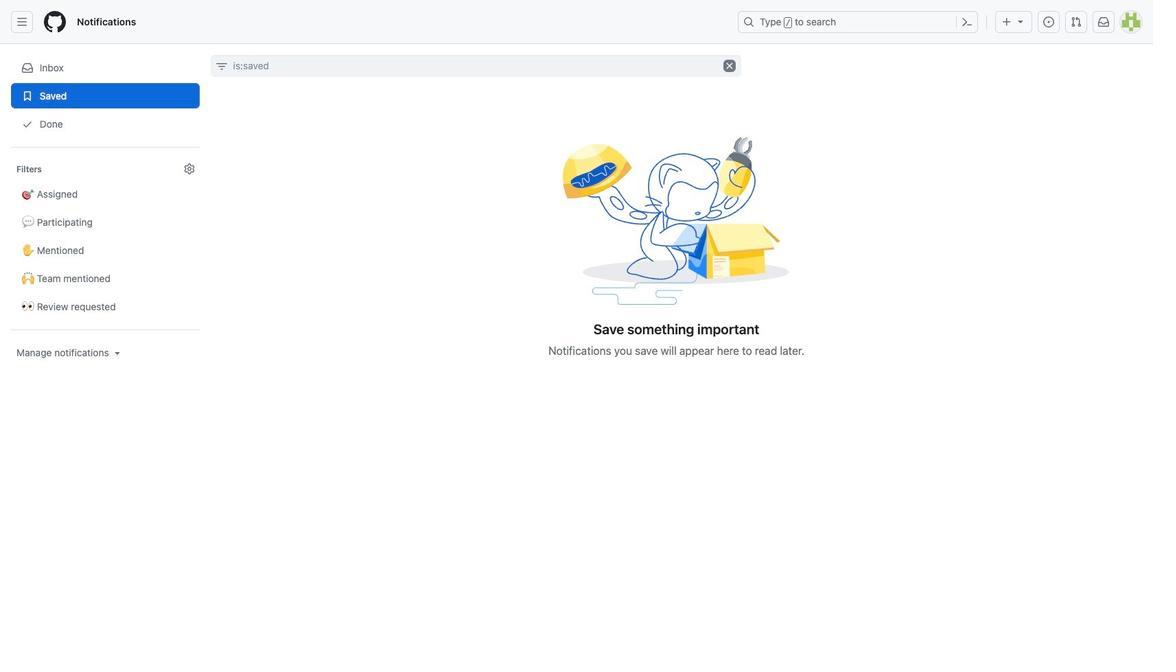 Task type: vqa. For each thing, say whether or not it's contained in the screenshot.
bookmark icon
yes



Task type: describe. For each thing, give the bounding box(es) containing it.
customize filters image
[[184, 163, 195, 174]]

check image
[[22, 119, 33, 130]]

issue opened image
[[1043, 16, 1054, 27]]

command palette image
[[962, 16, 973, 27]]

homepage image
[[44, 11, 66, 33]]

clear filters image
[[723, 60, 736, 72]]

inbox image
[[22, 62, 33, 73]]

1 vertical spatial triangle down image
[[112, 347, 123, 358]]

0 vertical spatial triangle down image
[[1015, 16, 1026, 27]]

Filter notifications text field
[[211, 55, 741, 77]]



Task type: locate. For each thing, give the bounding box(es) containing it.
filter image
[[216, 61, 227, 72]]

plus image
[[1002, 16, 1013, 27]]

0 horizontal spatial triangle down image
[[112, 347, 123, 358]]

triangle down image
[[1015, 16, 1026, 27], [112, 347, 123, 358]]

save a notification image
[[563, 132, 790, 310]]

1 horizontal spatial triangle down image
[[1015, 16, 1026, 27]]

None search field
[[211, 55, 741, 77]]

notifications image
[[1098, 16, 1109, 27]]

git pull request image
[[1071, 16, 1082, 27]]

bookmark image
[[22, 91, 33, 102]]

notifications element
[[11, 44, 200, 415]]



